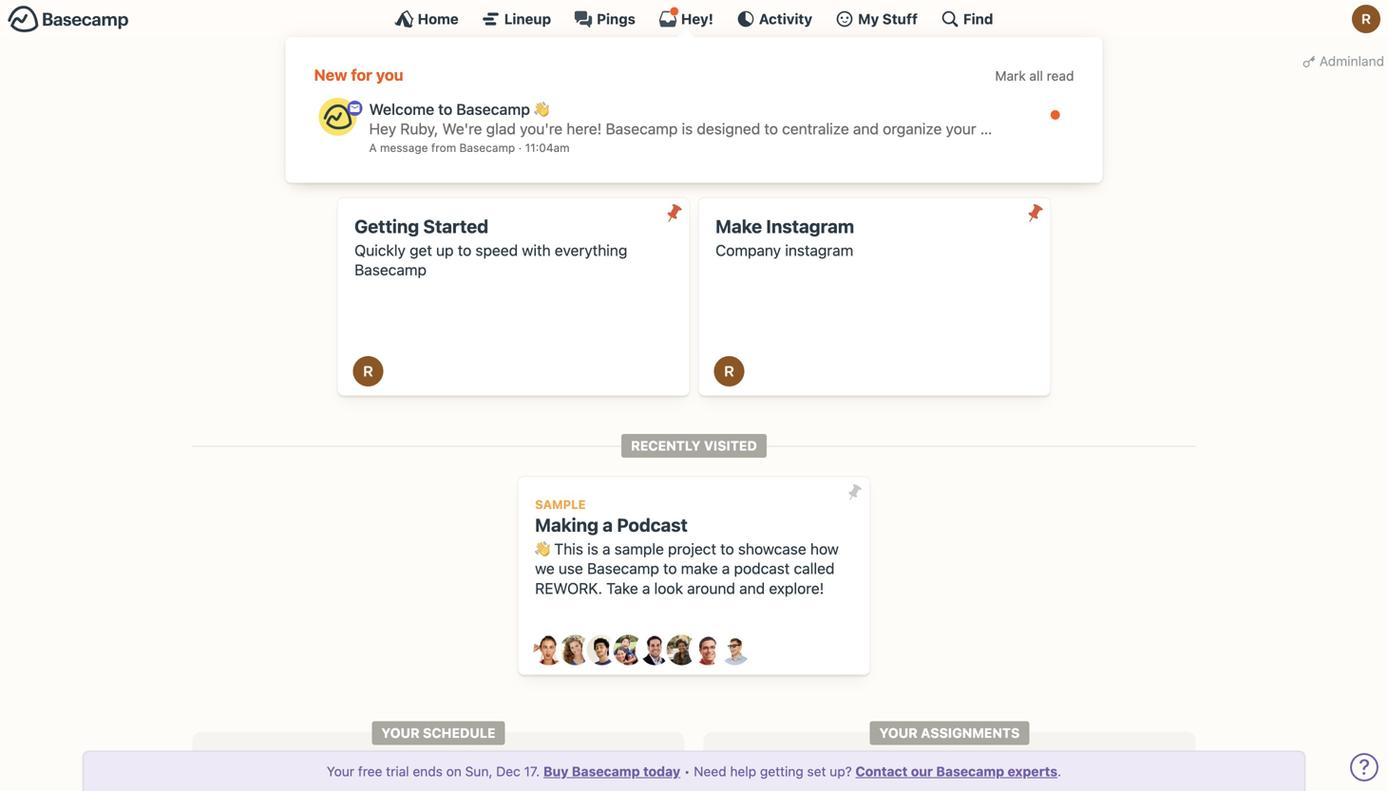 Task type: vqa. For each thing, say whether or not it's contained in the screenshot.
right "sun"
no



Task type: describe. For each thing, give the bounding box(es) containing it.
trial
[[386, 764, 409, 780]]

need
[[694, 764, 727, 780]]

buy
[[544, 764, 569, 780]]

getting
[[760, 764, 804, 780]]

from
[[431, 141, 456, 154]]

17.
[[524, 764, 540, 780]]

.
[[1058, 764, 1062, 780]]

showcase
[[738, 540, 806, 558]]

make for instagram
[[716, 216, 762, 237]]

basecamp inside getting started quickly get up to speed with everything basecamp
[[355, 261, 427, 279]]

annie bryan image
[[534, 635, 564, 666]]

a right making
[[603, 515, 613, 536]]

for
[[351, 66, 372, 84]]

my
[[858, 10, 879, 27]]

·
[[651, 154, 655, 169]]

to up podcast
[[720, 540, 734, 558]]

invite people link
[[720, 98, 840, 138]]

projects
[[557, 154, 607, 169]]

visited
[[704, 438, 757, 454]]

pings
[[597, 10, 636, 27]]

below
[[611, 154, 647, 169]]

read
[[1047, 68, 1074, 84]]

basecamp right from
[[459, 141, 515, 154]]

mark all read button
[[995, 66, 1074, 86]]

find
[[963, 10, 993, 27]]

basecamp down assignments
[[936, 764, 1004, 780]]

basecamp up a message from basecamp 11:04am
[[456, 100, 530, 118]]

quickly
[[355, 241, 406, 259]]

to inside main element
[[438, 100, 453, 118]]

sun,
[[465, 764, 493, 780]]

instagram
[[785, 241, 854, 259]]

make
[[681, 560, 718, 578]]

is
[[587, 540, 598, 558]]

your for your assignments
[[880, 726, 918, 741]]

home link
[[395, 10, 459, 29]]

your schedule
[[382, 726, 496, 741]]

buy basecamp today link
[[544, 764, 681, 780]]

recently
[[631, 438, 701, 454]]

your for your schedule
[[382, 726, 420, 741]]

lineup
[[504, 10, 551, 27]]

home
[[418, 10, 459, 27]]

make a new project link
[[548, 98, 714, 138]]

up?
[[830, 764, 852, 780]]

11:04am element
[[525, 141, 570, 154]]

my stuff button
[[835, 10, 918, 29]]

stuff
[[883, 10, 918, 27]]

0 vertical spatial project
[[650, 109, 698, 127]]

recently visited
[[631, 438, 757, 454]]

activity link
[[736, 10, 813, 29]]

a left look
[[642, 580, 650, 598]]

schedule
[[423, 726, 496, 741]]

started
[[423, 216, 489, 237]]

a message from basecamp 11:04am
[[369, 141, 570, 154]]

basecamp inside sample making a podcast 👋 this is a sample project to showcase how we use basecamp to make a podcast called rework. take a look around and explore!
[[587, 560, 659, 578]]

how
[[810, 540, 839, 558]]

•
[[684, 764, 690, 780]]

a left new
[[605, 109, 613, 127]]

basecamp image
[[319, 98, 357, 136]]

on
[[446, 764, 462, 780]]

free
[[358, 764, 382, 780]]

a up around
[[722, 560, 730, 578]]

pinned & recent projects below ·
[[456, 154, 658, 169]]

ends
[[413, 764, 443, 780]]

steve marsh image
[[693, 635, 724, 666]]

cheryl walters image
[[560, 635, 591, 666]]

set
[[807, 764, 826, 780]]

&
[[502, 154, 511, 169]]

and
[[739, 580, 765, 598]]

we
[[535, 560, 555, 578]]

jared davis image
[[587, 635, 617, 666]]

getting started quickly get up to speed with everything basecamp
[[355, 216, 627, 279]]

invite
[[736, 109, 773, 127]]

make a new project
[[564, 109, 698, 127]]



Task type: locate. For each thing, give the bounding box(es) containing it.
0 vertical spatial 👋
[[534, 100, 549, 118]]

experts
[[1008, 764, 1058, 780]]

main element
[[0, 0, 1388, 183]]

contact our basecamp experts link
[[856, 764, 1058, 780]]

mark all read
[[995, 68, 1074, 84]]

0 horizontal spatial ruby image
[[353, 356, 383, 387]]

2 horizontal spatial ruby image
[[1352, 5, 1381, 33]]

dec
[[496, 764, 521, 780]]

0 horizontal spatial your
[[327, 764, 355, 780]]

help
[[730, 764, 757, 780]]

welcome to basecamp 👋
[[369, 100, 549, 118]]

👋 up we
[[535, 540, 550, 558]]

project right new
[[650, 109, 698, 127]]

sample
[[615, 540, 664, 558]]

get
[[410, 241, 432, 259]]

today
[[643, 764, 681, 780]]

make instagram company instagram
[[716, 216, 854, 259]]

to
[[438, 100, 453, 118], [458, 241, 472, 259], [720, 540, 734, 558], [663, 560, 677, 578]]

basecamp down "quickly"
[[355, 261, 427, 279]]

november
[[404, 774, 473, 791]]

up
[[436, 241, 454, 259]]

nicole katz image
[[667, 635, 697, 666]]

podcast
[[617, 515, 688, 536]]

you
[[376, 66, 403, 84]]

victor cooper image
[[720, 635, 750, 666]]

josh fiske image
[[640, 635, 670, 666]]

recent
[[515, 154, 554, 169]]

everything
[[555, 241, 627, 259]]

instagram
[[766, 216, 854, 237]]

adminland
[[1320, 53, 1384, 69]]

to up look
[[663, 560, 677, 578]]

1 vertical spatial 👋
[[535, 540, 550, 558]]

speed
[[476, 241, 518, 259]]

1 horizontal spatial your
[[382, 726, 420, 741]]

None submit
[[659, 198, 689, 228], [1020, 198, 1050, 228], [840, 477, 870, 507], [659, 198, 689, 228], [1020, 198, 1050, 228], [840, 477, 870, 507]]

called
[[794, 560, 835, 578]]

hey! button
[[658, 7, 713, 29]]

basecamp
[[456, 100, 530, 118], [459, 141, 515, 154], [355, 261, 427, 279], [587, 560, 659, 578], [572, 764, 640, 780], [936, 764, 1004, 780]]

explore!
[[769, 580, 824, 598]]

sample
[[535, 497, 586, 512]]

project up make
[[668, 540, 716, 558]]

our
[[911, 764, 933, 780]]

people
[[777, 109, 824, 127]]

new
[[314, 66, 347, 84]]

your left free at left bottom
[[327, 764, 355, 780]]

project
[[650, 109, 698, 127], [668, 540, 716, 558]]

0 horizontal spatial make
[[564, 109, 601, 127]]

this
[[554, 540, 583, 558]]

make for a
[[564, 109, 601, 127]]

your assignments
[[880, 726, 1020, 741]]

invite people
[[736, 109, 824, 127]]

to up from
[[438, 100, 453, 118]]

👋
[[534, 100, 549, 118], [535, 540, 550, 558]]

basecamp right buy
[[572, 764, 640, 780]]

0 vertical spatial make
[[564, 109, 601, 127]]

with
[[522, 241, 551, 259]]

pings button
[[574, 10, 636, 29]]

1 vertical spatial project
[[668, 540, 716, 558]]

a
[[369, 141, 377, 154]]

hey!
[[681, 10, 713, 27]]

sample making a podcast 👋 this is a sample project to showcase how we use basecamp to make a podcast called rework. take a look around and explore!
[[535, 497, 839, 598]]

1 vertical spatial make
[[716, 216, 762, 237]]

onboarding image
[[347, 101, 363, 116]]

project inside sample making a podcast 👋 this is a sample project to showcase how we use basecamp to make a podcast called rework. take a look around and explore!
[[668, 540, 716, 558]]

make up company
[[716, 216, 762, 237]]

making
[[535, 515, 599, 536]]

new for you
[[314, 66, 403, 84]]

👋 inside sample making a podcast 👋 this is a sample project to showcase how we use basecamp to make a podcast called rework. take a look around and explore!
[[535, 540, 550, 558]]

welcome
[[369, 100, 434, 118]]

around
[[687, 580, 735, 598]]

1 horizontal spatial make
[[716, 216, 762, 237]]

a right the 'is'
[[602, 540, 611, 558]]

make inside make instagram company instagram
[[716, 216, 762, 237]]

mark
[[995, 68, 1026, 84]]

adminland link
[[1299, 48, 1388, 75]]

basecamp up take
[[587, 560, 659, 578]]

ruby image
[[1352, 5, 1381, 33], [353, 356, 383, 387], [714, 356, 745, 387]]

contact
[[856, 764, 908, 780]]

my stuff
[[858, 10, 918, 27]]

rework.
[[535, 580, 602, 598]]

podcast
[[734, 560, 790, 578]]

your free trial ends on sun, dec 17. buy basecamp today • need help getting set up? contact our basecamp experts .
[[327, 764, 1062, 780]]

use
[[559, 560, 583, 578]]

👋 inside main element
[[534, 100, 549, 118]]

take
[[606, 580, 638, 598]]

switch accounts image
[[8, 5, 129, 34]]

find button
[[941, 10, 993, 29]]

your up trial in the left bottom of the page
[[382, 726, 420, 741]]

assignments
[[921, 726, 1020, 741]]

all
[[1030, 68, 1043, 84]]

make inside make a new project link
[[564, 109, 601, 127]]

your
[[382, 726, 420, 741], [880, 726, 918, 741], [327, 764, 355, 780]]

lineup link
[[481, 10, 551, 29]]

make
[[564, 109, 601, 127], [716, 216, 762, 237]]

look
[[654, 580, 683, 598]]

message
[[380, 141, 428, 154]]

make up projects
[[564, 109, 601, 127]]

jennifer young image
[[613, 635, 644, 666]]

getting
[[355, 216, 419, 237]]

new
[[617, 109, 646, 127]]

company
[[716, 241, 781, 259]]

ruby image for getting started
[[353, 356, 383, 387]]

your up contact
[[880, 726, 918, 741]]

ruby image for make instagram
[[714, 356, 745, 387]]

pinned
[[456, 154, 498, 169]]

to inside getting started quickly get up to speed with everything basecamp
[[458, 241, 472, 259]]

a
[[605, 109, 613, 127], [603, 515, 613, 536], [602, 540, 611, 558], [722, 560, 730, 578], [642, 580, 650, 598]]

to right up
[[458, 241, 472, 259]]

1 horizontal spatial ruby image
[[714, 356, 745, 387]]

2 horizontal spatial your
[[880, 726, 918, 741]]

11:04am
[[525, 141, 570, 154]]

👋 up 11:04am
[[534, 100, 549, 118]]



